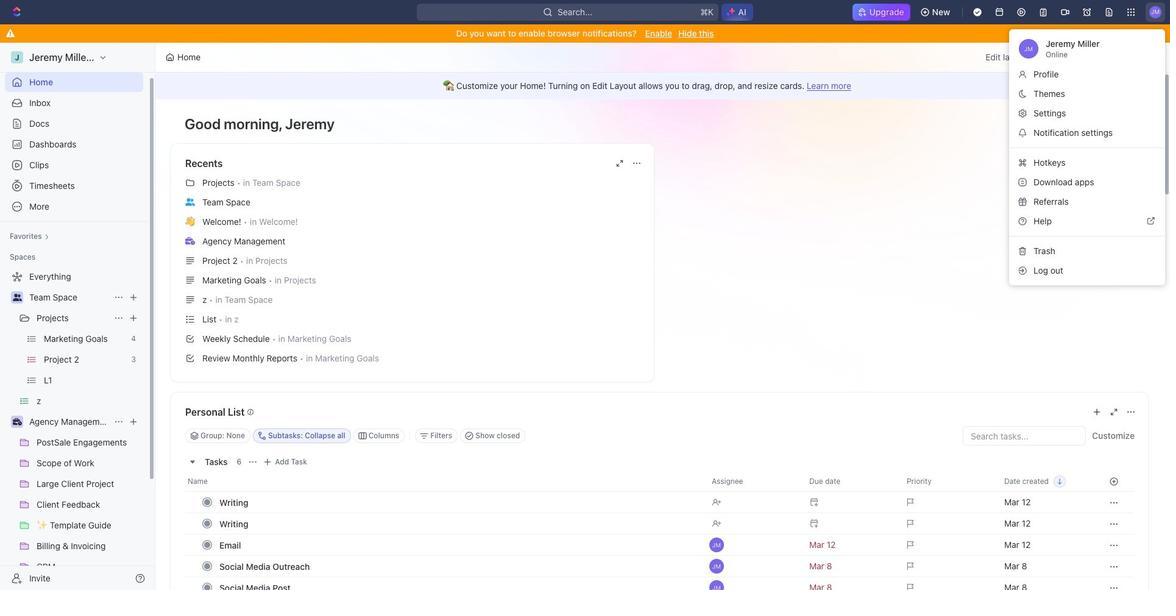 Task type: describe. For each thing, give the bounding box(es) containing it.
1 horizontal spatial business time image
[[185, 237, 195, 245]]

business time image inside sidebar navigation
[[12, 418, 22, 425]]



Task type: locate. For each thing, give the bounding box(es) containing it.
tree inside sidebar navigation
[[5, 267, 143, 590]]

0 vertical spatial business time image
[[185, 237, 195, 245]]

tree
[[5, 267, 143, 590]]

business time image
[[185, 237, 195, 245], [12, 418, 22, 425]]

sidebar navigation
[[0, 43, 155, 590]]

user group image
[[185, 198, 195, 206], [12, 294, 22, 301]]

0 horizontal spatial user group image
[[12, 294, 22, 301]]

1 vertical spatial user group image
[[12, 294, 22, 301]]

0 vertical spatial user group image
[[185, 198, 195, 206]]

Search tasks... text field
[[964, 427, 1086, 445]]

0 horizontal spatial business time image
[[12, 418, 22, 425]]

1 vertical spatial business time image
[[12, 418, 22, 425]]

1 horizontal spatial user group image
[[185, 198, 195, 206]]



Task type: vqa. For each thing, say whether or not it's contained in the screenshot.
COMPLETE at the bottom of page
no



